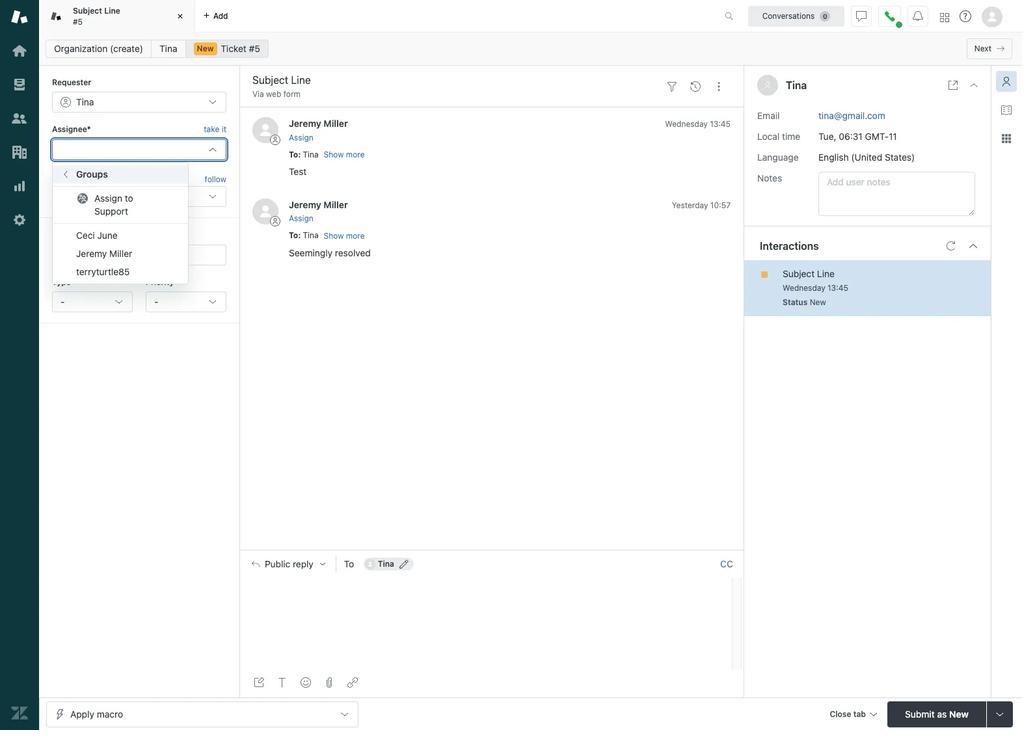 Task type: locate. For each thing, give the bounding box(es) containing it.
close image
[[174, 10, 187, 23], [969, 80, 980, 90]]

2 more from the top
[[346, 231, 365, 241]]

0 horizontal spatial subject
[[73, 6, 102, 16]]

13:45
[[710, 119, 731, 129], [828, 283, 849, 293]]

take it
[[204, 125, 227, 134]]

show more button for seemingly
[[324, 230, 365, 242]]

tina right (create)
[[160, 43, 177, 54]]

2 vertical spatial to
[[344, 559, 354, 570]]

cc button
[[721, 559, 734, 570]]

2 vertical spatial jeremy
[[76, 248, 107, 259]]

jeremy miller assign for seemingly
[[289, 199, 348, 224]]

to up seemingly
[[289, 231, 298, 240]]

#5
[[73, 17, 83, 26], [249, 43, 260, 54]]

jeremy miller assign
[[289, 118, 348, 142], [289, 199, 348, 224]]

1 horizontal spatial line
[[818, 268, 835, 279]]

subject inside subject line #5
[[73, 6, 102, 16]]

1 horizontal spatial subject
[[783, 268, 815, 279]]

tab
[[854, 709, 866, 719]]

1 - button from the left
[[52, 292, 133, 312]]

customer context image
[[1002, 76, 1012, 87]]

1 vertical spatial :
[[298, 231, 301, 240]]

filter image
[[667, 81, 678, 92]]

assign up seemingly
[[289, 214, 314, 224]]

1 vertical spatial line
[[818, 268, 835, 279]]

wednesday
[[665, 119, 708, 129], [783, 283, 826, 293]]

0 vertical spatial show more button
[[324, 149, 365, 161]]

1 vertical spatial close image
[[969, 80, 980, 90]]

add attachment image
[[324, 678, 335, 688]]

show inside 'to : tina show more test'
[[324, 150, 344, 160]]

apply
[[70, 709, 94, 720]]

miller for seemingly
[[324, 199, 348, 210]]

miller
[[324, 118, 348, 129], [324, 199, 348, 210], [109, 248, 132, 259]]

wednesday up status
[[783, 283, 826, 293]]

1 vertical spatial show
[[324, 231, 344, 241]]

zendesk support image
[[11, 8, 28, 25]]

- down type
[[61, 296, 65, 307]]

to for to : tina show more test
[[289, 150, 298, 159]]

assignee* list box
[[52, 162, 189, 285]]

jeremy down the test
[[289, 199, 321, 210]]

jeremy miller assign for test
[[289, 118, 348, 142]]

yesterday 10:57
[[672, 201, 731, 210]]

wednesday inside subject line wednesday 13:45 status new
[[783, 283, 826, 293]]

jeremy down ceci june
[[76, 248, 107, 259]]

1 assign button from the top
[[289, 132, 314, 144]]

gmt-
[[865, 131, 889, 142]]

2 avatar image from the top
[[253, 199, 279, 225]]

assign button up seemingly
[[289, 213, 314, 225]]

reply
[[293, 559, 314, 570]]

apply macro
[[70, 709, 123, 720]]

submit as new
[[906, 709, 969, 720]]

0 vertical spatial show
[[324, 150, 344, 160]]

0 horizontal spatial #5
[[73, 17, 83, 26]]

jeremy miller link down the test
[[289, 199, 348, 210]]

assign up support
[[94, 193, 122, 204]]

show more button
[[324, 149, 365, 161], [324, 230, 365, 242]]

close image inside tabs tab list
[[174, 10, 187, 23]]

to left tina@gmail.com image
[[344, 559, 354, 570]]

assign button for test
[[289, 132, 314, 144]]

tina right tina@gmail.com image
[[378, 559, 394, 569]]

13:45 inside subject line wednesday 13:45 status new
[[828, 283, 849, 293]]

public reply button
[[240, 551, 336, 578]]

ticket actions image
[[714, 81, 725, 92]]

notifications image
[[913, 11, 924, 21]]

to inside 'to : tina show more test'
[[289, 150, 298, 159]]

user image
[[765, 82, 771, 89]]

more inside 'to : tina show more test'
[[346, 150, 365, 160]]

subject inside subject line wednesday 13:45 status new
[[783, 268, 815, 279]]

-
[[61, 296, 65, 307], [154, 296, 158, 307]]

close tab
[[830, 709, 866, 719]]

language
[[758, 151, 799, 162]]

miller down june
[[109, 248, 132, 259]]

0 vertical spatial assign button
[[289, 132, 314, 144]]

tina inside 'to : tina show more test'
[[303, 150, 319, 159]]

Subject field
[[250, 72, 658, 88]]

tab
[[39, 0, 195, 33]]

2 vertical spatial new
[[950, 709, 969, 720]]

0 horizontal spatial -
[[61, 296, 65, 307]]

public reply
[[265, 559, 314, 570]]

get help image
[[960, 10, 972, 22]]

priority
[[146, 277, 174, 287]]

displays possible ticket submission types image
[[995, 709, 1006, 720]]

- button for type
[[52, 292, 133, 312]]

1 vertical spatial subject
[[783, 268, 815, 279]]

organization
[[54, 43, 108, 54]]

2 vertical spatial assign
[[289, 214, 314, 224]]

(united
[[852, 151, 883, 162]]

None field
[[62, 190, 199, 203], [62, 248, 214, 261], [62, 190, 199, 203], [62, 248, 214, 261]]

as
[[938, 709, 947, 720]]

line
[[104, 6, 120, 16], [818, 268, 835, 279]]

knowledge image
[[1002, 105, 1012, 115]]

conversations button
[[749, 6, 845, 26]]

1 vertical spatial wednesday
[[783, 283, 826, 293]]

tina
[[160, 43, 177, 54], [786, 79, 807, 91], [76, 97, 94, 108], [303, 150, 319, 159], [303, 231, 319, 240], [378, 559, 394, 569]]

zendesk products image
[[941, 13, 950, 22]]

2 jeremy miller assign from the top
[[289, 199, 348, 224]]

new down wednesday 13:45 text field
[[810, 297, 827, 307]]

0 horizontal spatial close image
[[174, 10, 187, 23]]

next button
[[967, 38, 1013, 59]]

miller for test
[[324, 118, 348, 129]]

1 avatar image from the top
[[253, 117, 279, 143]]

show for seemingly
[[324, 231, 344, 241]]

show
[[324, 150, 344, 160], [324, 231, 344, 241]]

0 vertical spatial line
[[104, 6, 120, 16]]

- button down terryturtle85
[[52, 292, 133, 312]]

macro
[[97, 709, 123, 720]]

miller inside assignee* list box
[[109, 248, 132, 259]]

1 horizontal spatial #5
[[249, 43, 260, 54]]

#5 up organization
[[73, 17, 83, 26]]

1 vertical spatial avatar image
[[253, 199, 279, 225]]

0 vertical spatial subject
[[73, 6, 102, 16]]

0 vertical spatial jeremy miller link
[[289, 118, 348, 129]]

- down priority
[[154, 296, 158, 307]]

1 - from the left
[[61, 296, 65, 307]]

tina down requester
[[76, 97, 94, 108]]

Yesterday 10:57 text field
[[672, 201, 731, 210]]

2 horizontal spatial new
[[950, 709, 969, 720]]

2 show from the top
[[324, 231, 344, 241]]

line for subject line #5
[[104, 6, 120, 16]]

subject up wednesday 13:45 text field
[[783, 268, 815, 279]]

0 vertical spatial wednesday
[[665, 119, 708, 129]]

new right as
[[950, 709, 969, 720]]

10:57
[[711, 201, 731, 210]]

wednesday down the events image
[[665, 119, 708, 129]]

assign button for seemingly resolved
[[289, 213, 314, 225]]

1 vertical spatial jeremy
[[289, 199, 321, 210]]

2 jeremy miller link from the top
[[289, 199, 348, 210]]

0 horizontal spatial line
[[104, 6, 120, 16]]

1 vertical spatial #5
[[249, 43, 260, 54]]

assign
[[289, 133, 314, 142], [94, 193, 122, 204], [289, 214, 314, 224]]

1 jeremy miller link from the top
[[289, 118, 348, 129]]

: up the test
[[298, 150, 301, 159]]

2 : from the top
[[298, 231, 301, 240]]

line inside subject line #5
[[104, 6, 120, 16]]

jeremy down form
[[289, 118, 321, 129]]

Add user notes text field
[[819, 172, 976, 216]]

line inside subject line wednesday 13:45 status new
[[818, 268, 835, 279]]

1 horizontal spatial wednesday
[[783, 283, 826, 293]]

line for subject line wednesday 13:45 status new
[[818, 268, 835, 279]]

jeremy inside assignee* list box
[[76, 248, 107, 259]]

jeremy miller assign up 'to : tina show more test'
[[289, 118, 348, 142]]

june
[[97, 230, 118, 241]]

public
[[265, 559, 291, 570]]

: inside 'to : tina show more test'
[[298, 150, 301, 159]]

miller up 'to : tina show more test'
[[324, 118, 348, 129]]

jeremy
[[289, 118, 321, 129], [289, 199, 321, 210], [76, 248, 107, 259]]

0 vertical spatial avatar image
[[253, 117, 279, 143]]

- button
[[52, 292, 133, 312], [146, 292, 227, 312]]

tina@gmail.com
[[819, 110, 886, 121]]

1 vertical spatial to
[[289, 231, 298, 240]]

line up organization (create) at the left
[[104, 6, 120, 16]]

0 vertical spatial miller
[[324, 118, 348, 129]]

requester element
[[52, 92, 227, 113]]

apps image
[[1002, 133, 1012, 144]]

1 horizontal spatial - button
[[146, 292, 227, 312]]

close
[[830, 709, 852, 719]]

1 jeremy miller assign from the top
[[289, 118, 348, 142]]

1 horizontal spatial 13:45
[[828, 283, 849, 293]]

more for seemingly resolved
[[346, 231, 365, 241]]

draft mode image
[[254, 678, 264, 688]]

to up the test
[[289, 150, 298, 159]]

main element
[[0, 0, 39, 730]]

form
[[284, 89, 301, 99]]

tina up seemingly
[[303, 231, 319, 240]]

add
[[214, 11, 228, 21]]

conversationlabel log
[[240, 107, 744, 550]]

Wednesday 13:45 text field
[[783, 283, 849, 293]]

2 assign button from the top
[[289, 213, 314, 225]]

to for to
[[344, 559, 354, 570]]

assignee* element
[[52, 139, 227, 160]]

subject
[[73, 6, 102, 16], [783, 268, 815, 279]]

local time
[[758, 131, 801, 142]]

close image right view more details image
[[969, 80, 980, 90]]

1 show from the top
[[324, 150, 344, 160]]

1 vertical spatial assign button
[[289, 213, 314, 225]]

tina inside requester element
[[76, 97, 94, 108]]

: up seemingly
[[298, 231, 301, 240]]

1 horizontal spatial close image
[[969, 80, 980, 90]]

notes
[[758, 172, 783, 183]]

via
[[253, 89, 264, 99]]

cc
[[721, 559, 734, 570]]

new
[[197, 44, 214, 53], [810, 297, 827, 307], [950, 709, 969, 720]]

assign button up the test
[[289, 132, 314, 144]]

0 vertical spatial 13:45
[[710, 119, 731, 129]]

1 horizontal spatial -
[[154, 296, 158, 307]]

tabs tab list
[[39, 0, 712, 33]]

0 horizontal spatial new
[[197, 44, 214, 53]]

wednesday inside the conversationlabel log
[[665, 119, 708, 129]]

1 vertical spatial miller
[[324, 199, 348, 210]]

states)
[[885, 151, 915, 162]]

zendesk image
[[11, 705, 28, 722]]

0 horizontal spatial - button
[[52, 292, 133, 312]]

show for test
[[324, 150, 344, 160]]

assign button
[[289, 132, 314, 144], [289, 213, 314, 225]]

1 horizontal spatial new
[[810, 297, 827, 307]]

0 vertical spatial to
[[289, 150, 298, 159]]

1 vertical spatial new
[[810, 297, 827, 307]]

close image up tina link
[[174, 10, 187, 23]]

jeremy miller link
[[289, 118, 348, 129], [289, 199, 348, 210]]

1 vertical spatial 13:45
[[828, 283, 849, 293]]

0 vertical spatial jeremy miller assign
[[289, 118, 348, 142]]

1 vertical spatial jeremy miller link
[[289, 199, 348, 210]]

more
[[346, 150, 365, 160], [346, 231, 365, 241]]

2 vertical spatial miller
[[109, 248, 132, 259]]

subject up organization
[[73, 6, 102, 16]]

1 vertical spatial assign
[[94, 193, 122, 204]]

1 vertical spatial more
[[346, 231, 365, 241]]

- for priority
[[154, 296, 158, 307]]

1 more from the top
[[346, 150, 365, 160]]

jeremy miller assign up to : tina show more seemingly resolved
[[289, 199, 348, 224]]

show inside to : tina show more seemingly resolved
[[324, 231, 344, 241]]

tina up the test
[[303, 150, 319, 159]]

1 show more button from the top
[[324, 149, 365, 161]]

jeremy miller link down form
[[289, 118, 348, 129]]

0 vertical spatial :
[[298, 150, 301, 159]]

2 show more button from the top
[[324, 230, 365, 242]]

- button down priority
[[146, 292, 227, 312]]

0 horizontal spatial wednesday
[[665, 119, 708, 129]]

0 vertical spatial #5
[[73, 17, 83, 26]]

groups option
[[53, 166, 188, 184]]

2 - button from the left
[[146, 292, 227, 312]]

avatar image
[[253, 117, 279, 143], [253, 199, 279, 225]]

0 vertical spatial assign
[[289, 133, 314, 142]]

groups
[[76, 169, 108, 180]]

to
[[289, 150, 298, 159], [289, 231, 298, 240], [344, 559, 354, 570]]

line up wednesday 13:45 text field
[[818, 268, 835, 279]]

2 - from the left
[[154, 296, 158, 307]]

tina inside secondary element
[[160, 43, 177, 54]]

yesterday
[[672, 201, 709, 210]]

1 vertical spatial show more button
[[324, 230, 365, 242]]

to inside to : tina show more seemingly resolved
[[289, 231, 298, 240]]

more inside to : tina show more seemingly resolved
[[346, 231, 365, 241]]

1 : from the top
[[298, 150, 301, 159]]

view more details image
[[948, 80, 959, 90]]

type
[[52, 277, 71, 287]]

:
[[298, 150, 301, 159], [298, 231, 301, 240]]

0 vertical spatial close image
[[174, 10, 187, 23]]

assign inside the assign to support
[[94, 193, 122, 204]]

: inside to : tina show more seemingly resolved
[[298, 231, 301, 240]]

(create)
[[110, 43, 143, 54]]

web
[[266, 89, 281, 99]]

close tab button
[[824, 701, 883, 729]]

assign up the test
[[289, 133, 314, 142]]

13:45 inside the conversationlabel log
[[710, 119, 731, 129]]

#5 right ticket
[[249, 43, 260, 54]]

jeremy for seemingly resolved
[[289, 199, 321, 210]]

0 horizontal spatial 13:45
[[710, 119, 731, 129]]

miller up to : tina show more seemingly resolved
[[324, 199, 348, 210]]

0 vertical spatial more
[[346, 150, 365, 160]]

new left ticket
[[197, 44, 214, 53]]

0 vertical spatial new
[[197, 44, 214, 53]]

0 vertical spatial jeremy
[[289, 118, 321, 129]]

1 vertical spatial jeremy miller assign
[[289, 199, 348, 224]]

take
[[204, 125, 220, 134]]



Task type: describe. For each thing, give the bounding box(es) containing it.
subject for subject line #5
[[73, 6, 102, 16]]

ceci june
[[76, 230, 118, 241]]

resolved
[[335, 247, 371, 258]]

views image
[[11, 76, 28, 93]]

it
[[222, 125, 227, 134]]

local
[[758, 131, 780, 142]]

new inside subject line wednesday 13:45 status new
[[810, 297, 827, 307]]

insert emojis image
[[301, 678, 311, 688]]

- button for priority
[[146, 292, 227, 312]]

wednesday 13:45
[[665, 119, 731, 129]]

terryturtle85
[[76, 267, 130, 278]]

subject line #5
[[73, 6, 120, 26]]

assign for seemingly resolved
[[289, 214, 314, 224]]

jeremy miller
[[76, 248, 132, 259]]

submit
[[906, 709, 935, 720]]

Assignee* field
[[61, 144, 202, 155]]

english (united states)
[[819, 151, 915, 162]]

english
[[819, 151, 849, 162]]

edit user image
[[400, 560, 409, 569]]

ceci
[[76, 230, 95, 241]]

hide composer image
[[487, 545, 497, 555]]

: for seemingly resolved
[[298, 231, 301, 240]]

seemingly
[[289, 247, 333, 258]]

tina inside to : tina show more seemingly resolved
[[303, 231, 319, 240]]

avatar image for seemingly resolved
[[253, 199, 279, 225]]

get started image
[[11, 42, 28, 59]]

reporting image
[[11, 178, 28, 195]]

: for test
[[298, 150, 301, 159]]

events image
[[691, 81, 701, 92]]

#5 inside secondary element
[[249, 43, 260, 54]]

follow button
[[205, 174, 227, 186]]

06:31
[[839, 131, 863, 142]]

interactions
[[760, 240, 819, 252]]

admin image
[[11, 212, 28, 228]]

secondary element
[[39, 36, 1023, 62]]

- for type
[[61, 296, 65, 307]]

add link (cmd k) image
[[348, 678, 358, 688]]

tina@gmail.com image
[[365, 559, 375, 570]]

organizations image
[[11, 144, 28, 161]]

more for test
[[346, 150, 365, 160]]

email
[[758, 110, 780, 121]]

conversations
[[763, 11, 815, 21]]

show more button for test
[[324, 149, 365, 161]]

organization (create)
[[54, 43, 143, 54]]

tue,
[[819, 131, 837, 142]]

avatar image for test
[[253, 117, 279, 143]]

to : tina show more seemingly resolved
[[289, 231, 371, 258]]

user image
[[764, 81, 772, 89]]

to : tina show more test
[[289, 150, 365, 177]]

11
[[889, 131, 898, 142]]

take it button
[[204, 123, 227, 137]]

#5 inside subject line #5
[[73, 17, 83, 26]]

follow
[[205, 174, 227, 184]]

assign to support
[[94, 193, 133, 217]]

to
[[125, 193, 133, 204]]

ticket #5
[[221, 43, 260, 54]]

assign for test
[[289, 133, 314, 142]]

status
[[783, 297, 808, 307]]

customers image
[[11, 110, 28, 127]]

add button
[[195, 0, 236, 32]]

next
[[975, 44, 992, 53]]

assign to support option
[[53, 190, 188, 221]]

new inside secondary element
[[197, 44, 214, 53]]

requester
[[52, 77, 91, 87]]

support
[[94, 206, 128, 217]]

jeremy miller link for test
[[289, 118, 348, 129]]

format text image
[[277, 678, 288, 688]]

test
[[289, 166, 307, 177]]

jeremy miller link for seemingly
[[289, 199, 348, 210]]

tina link
[[151, 40, 186, 58]]

subject for subject line wednesday 13:45 status new
[[783, 268, 815, 279]]

assignee*
[[52, 125, 91, 134]]

subject line wednesday 13:45 status new
[[783, 268, 849, 307]]

button displays agent's chat status as invisible. image
[[857, 11, 867, 21]]

tue, 06:31 gmt-11
[[819, 131, 898, 142]]

tab containing subject line
[[39, 0, 195, 33]]

via web form
[[253, 89, 301, 99]]

to for to : tina show more seemingly resolved
[[289, 231, 298, 240]]

Wednesday 13:45 text field
[[665, 119, 731, 129]]

ticket
[[221, 43, 247, 54]]

jeremy for test
[[289, 118, 321, 129]]

organization (create) button
[[46, 40, 152, 58]]

tina right user icon
[[786, 79, 807, 91]]

time
[[782, 131, 801, 142]]



Task type: vqa. For each thing, say whether or not it's contained in the screenshot.
field
yes



